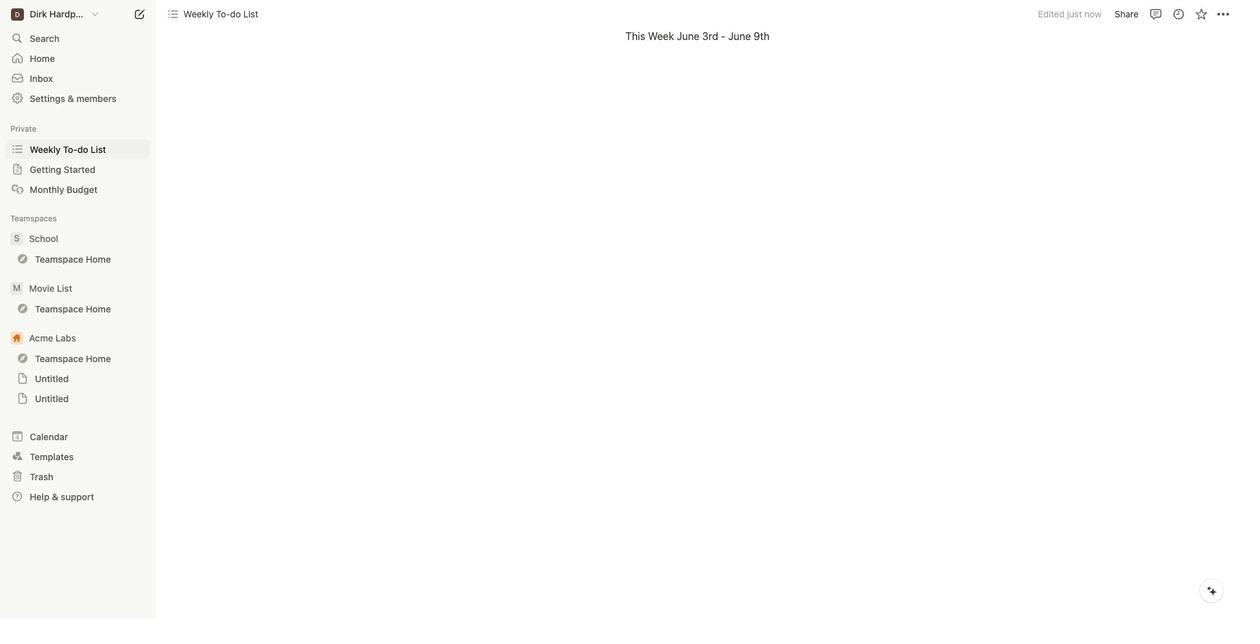 Task type: locate. For each thing, give the bounding box(es) containing it.
2 vertical spatial open image
[[19, 395, 26, 402]]

open image
[[14, 145, 21, 153], [14, 165, 21, 173], [19, 255, 26, 263], [19, 305, 26, 313], [19, 375, 26, 382]]

comments image
[[1149, 8, 1162, 21]]

1 vertical spatial open image
[[19, 355, 26, 362]]

m image
[[10, 282, 23, 295]]

updates image
[[1172, 8, 1185, 21]]

open image
[[14, 185, 21, 193], [19, 355, 26, 362], [19, 395, 26, 402]]



Task type: vqa. For each thing, say whether or not it's contained in the screenshot.
menu on the right of page
no



Task type: describe. For each thing, give the bounding box(es) containing it.
new page image
[[132, 6, 147, 22]]

0 vertical spatial open image
[[14, 185, 21, 193]]

s image
[[10, 233, 23, 245]]

favorite image
[[1194, 8, 1207, 21]]



